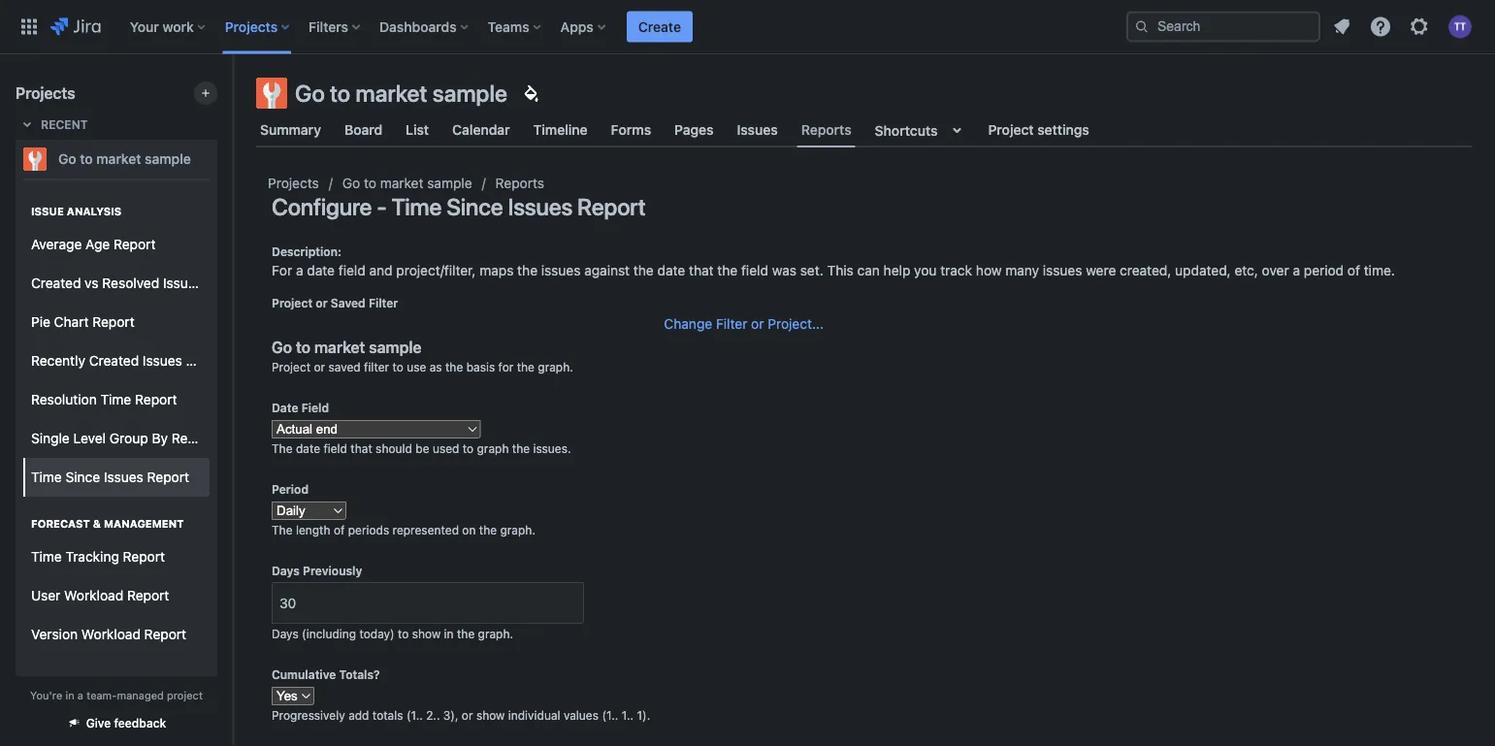 Task type: locate. For each thing, give the bounding box(es) containing it.
2 the from the top
[[272, 523, 293, 537]]

age
[[85, 236, 110, 252]]

projects inside popup button
[[225, 18, 278, 34]]

project up "date"
[[272, 360, 311, 374]]

the left length in the left of the page
[[272, 523, 293, 537]]

0 horizontal spatial a
[[77, 689, 83, 702]]

configure - time since issues report
[[272, 193, 646, 220]]

project for project settings
[[988, 122, 1034, 138]]

0 vertical spatial project
[[988, 122, 1034, 138]]

show
[[412, 627, 441, 640], [476, 708, 505, 722]]

the down "date"
[[272, 441, 293, 455]]

time down single
[[31, 469, 62, 485]]

1 vertical spatial workload
[[81, 626, 141, 642]]

market up list
[[356, 80, 427, 107]]

0 horizontal spatial (1..
[[406, 708, 423, 722]]

2 days from the top
[[272, 627, 299, 640]]

a
[[296, 262, 303, 278], [1293, 262, 1300, 278], [77, 689, 83, 702]]

2 vertical spatial projects
[[268, 175, 319, 191]]

jira image
[[50, 15, 101, 38], [50, 15, 101, 38]]

0 vertical spatial in
[[444, 627, 454, 640]]

change filter or project... link
[[664, 314, 824, 334]]

on
[[462, 523, 476, 537]]

1 horizontal spatial of
[[1348, 262, 1360, 278]]

to
[[330, 80, 350, 107], [80, 151, 93, 167], [364, 175, 376, 191], [296, 338, 311, 357], [392, 360, 403, 374], [463, 441, 474, 455], [398, 627, 409, 640]]

projects up collapse recent projects icon
[[16, 84, 75, 102]]

0 horizontal spatial reports
[[495, 175, 544, 191]]

show right today)
[[412, 627, 441, 640]]

1 horizontal spatial in
[[444, 627, 454, 640]]

the
[[272, 441, 293, 455], [272, 523, 293, 537]]

0 vertical spatial reports
[[801, 122, 852, 138]]

values
[[564, 708, 599, 722]]

1 vertical spatial project
[[272, 296, 313, 310]]

days (including today) to show in the graph.
[[272, 627, 513, 640]]

2 vertical spatial project
[[272, 360, 311, 374]]

go down recent
[[58, 151, 76, 167]]

1 horizontal spatial since
[[446, 193, 503, 220]]

group
[[23, 179, 248, 745], [23, 184, 248, 503], [23, 497, 210, 660]]

projects
[[225, 18, 278, 34], [16, 84, 75, 102], [268, 175, 319, 191]]

a left "team-"
[[77, 689, 83, 702]]

1 horizontal spatial issues
[[1043, 262, 1082, 278]]

go to market sample up list
[[295, 80, 507, 107]]

go
[[295, 80, 325, 107], [58, 151, 76, 167], [342, 175, 360, 191], [272, 338, 292, 357]]

market
[[356, 80, 427, 107], [96, 151, 141, 167], [380, 175, 423, 191], [314, 338, 365, 357]]

a right over
[[1293, 262, 1300, 278]]

graph
[[477, 441, 509, 455]]

time since issues report link
[[23, 458, 210, 497]]

your profile and settings image
[[1449, 15, 1472, 38]]

graph. for the length of periods represented on the graph.
[[500, 523, 536, 537]]

give feedback
[[86, 717, 166, 730]]

etc,
[[1235, 262, 1258, 278]]

0 vertical spatial the
[[272, 441, 293, 455]]

projects up configure
[[268, 175, 319, 191]]

sample up calendar
[[432, 80, 507, 107]]

None text field
[[272, 582, 584, 624]]

workload down user workload report link
[[81, 626, 141, 642]]

created down pie chart report link
[[89, 353, 139, 369]]

workload
[[64, 588, 123, 604], [81, 626, 141, 642]]

help
[[884, 262, 910, 278]]

created left "vs"
[[31, 275, 81, 291]]

date down field at the bottom left of the page
[[296, 441, 320, 455]]

0 horizontal spatial created
[[31, 275, 81, 291]]

3 group from the top
[[23, 497, 210, 660]]

days left previously
[[272, 564, 300, 577]]

1 horizontal spatial show
[[476, 708, 505, 722]]

(1.. left 2..
[[406, 708, 423, 722]]

1 vertical spatial created
[[89, 353, 139, 369]]

1 horizontal spatial (1..
[[602, 708, 618, 722]]

to down project or saved filter
[[296, 338, 311, 357]]

go up "date"
[[272, 338, 292, 357]]

to right used
[[463, 441, 474, 455]]

you
[[914, 262, 937, 278]]

calendar link
[[448, 113, 514, 147]]

1 vertical spatial the
[[272, 523, 293, 537]]

set background color image
[[519, 82, 542, 105]]

show right the 3),
[[476, 708, 505, 722]]

time down "forecast"
[[31, 549, 62, 565]]

graph. up progressively add totals (1.. 2.. 3), or show individual values (1.. 1.. 1).
[[478, 627, 513, 640]]

in right today)
[[444, 627, 454, 640]]

work
[[162, 18, 194, 34]]

2 issues from the left
[[1043, 262, 1082, 278]]

projects up sidebar navigation icon
[[225, 18, 278, 34]]

go to market sample link
[[16, 140, 210, 179], [342, 172, 472, 195]]

days left (including
[[272, 627, 299, 640]]

issues right resolved
[[163, 275, 203, 291]]

time up single level group by report link
[[100, 392, 131, 408]]

that
[[689, 262, 714, 278], [351, 441, 372, 455]]

project for project or saved filter to use as the basis for the graph.
[[272, 360, 311, 374]]

filter right the change
[[716, 316, 748, 332]]

track
[[940, 262, 972, 278]]

workload down tracking
[[64, 588, 123, 604]]

give feedback button
[[55, 707, 178, 739]]

user workload report link
[[23, 576, 210, 615]]

add to starred image
[[212, 147, 235, 171]]

issues right 'pages'
[[737, 122, 778, 138]]

or left saved
[[316, 296, 328, 310]]

filter down and
[[369, 296, 398, 310]]

and
[[369, 262, 393, 278]]

0 vertical spatial show
[[412, 627, 441, 640]]

project
[[167, 689, 203, 702]]

1 horizontal spatial filter
[[716, 316, 748, 332]]

time.
[[1364, 262, 1395, 278]]

0 horizontal spatial filter
[[369, 296, 398, 310]]

1 vertical spatial in
[[65, 689, 74, 702]]

days for days previously
[[272, 564, 300, 577]]

1 the from the top
[[272, 441, 293, 455]]

how
[[976, 262, 1002, 278]]

1 horizontal spatial a
[[296, 262, 303, 278]]

sample
[[432, 80, 507, 107], [145, 151, 191, 167], [427, 175, 472, 191], [369, 338, 422, 357]]

0 vertical spatial that
[[689, 262, 714, 278]]

user workload report
[[31, 588, 169, 604]]

go to market sample link down list link
[[342, 172, 472, 195]]

2 horizontal spatial a
[[1293, 262, 1300, 278]]

project settings link
[[984, 113, 1093, 147]]

maps
[[480, 262, 514, 278]]

periods
[[348, 523, 389, 537]]

tracking
[[66, 549, 119, 565]]

individual
[[508, 708, 560, 722]]

that inside description: for a date field and project/filter, maps the issues against the date that the field was set. this can help you track how many issues were created, updated, etc, over a period of time.
[[689, 262, 714, 278]]

the right as
[[445, 360, 463, 374]]

notifications image
[[1330, 15, 1354, 38]]

that left "should"
[[351, 441, 372, 455]]

graph. right for at the left
[[538, 360, 573, 374]]

issues left were
[[1043, 262, 1082, 278]]

teams button
[[482, 11, 549, 42]]

2 (1.. from the left
[[602, 708, 618, 722]]

1 vertical spatial graph.
[[500, 523, 536, 537]]

reports link
[[495, 172, 544, 195]]

group
[[110, 430, 148, 446]]

0 horizontal spatial since
[[66, 469, 100, 485]]

summary link
[[256, 113, 325, 147]]

the right against
[[633, 262, 654, 278]]

(1.. left 1..
[[602, 708, 618, 722]]

dashboards button
[[374, 11, 476, 42]]

1 horizontal spatial go to market sample link
[[342, 172, 472, 195]]

sample up configure - time since issues report
[[427, 175, 472, 191]]

issues link
[[733, 113, 782, 147]]

1 horizontal spatial created
[[89, 353, 139, 369]]

field down field at the bottom left of the page
[[323, 441, 347, 455]]

a for and
[[296, 262, 303, 278]]

issue analysis
[[31, 205, 122, 218]]

to up board
[[330, 80, 350, 107]]

version workload report link
[[23, 615, 210, 654]]

1 vertical spatial days
[[272, 627, 299, 640]]

help image
[[1369, 15, 1392, 38]]

issues left against
[[541, 262, 581, 278]]

today)
[[359, 627, 395, 640]]

projects for projects link at the top of the page
[[268, 175, 319, 191]]

0 vertical spatial workload
[[64, 588, 123, 604]]

apps
[[561, 18, 594, 34]]

project down the for
[[272, 296, 313, 310]]

of inside description: for a date field and project/filter, maps the issues against the date that the field was set. this can help you track how many issues were created, updated, etc, over a period of time.
[[1348, 262, 1360, 278]]

updated,
[[1175, 262, 1231, 278]]

pie chart report
[[31, 314, 135, 330]]

issues up maps
[[508, 193, 572, 220]]

0 vertical spatial created
[[31, 275, 81, 291]]

0 vertical spatial days
[[272, 564, 300, 577]]

0 horizontal spatial issues
[[541, 262, 581, 278]]

teams
[[488, 18, 529, 34]]

0 vertical spatial projects
[[225, 18, 278, 34]]

banner containing your work
[[0, 0, 1495, 54]]

configure
[[272, 193, 372, 220]]

settings image
[[1408, 15, 1431, 38]]

in right you're
[[65, 689, 74, 702]]

0 horizontal spatial in
[[65, 689, 74, 702]]

that up the change
[[689, 262, 714, 278]]

1 days from the top
[[272, 564, 300, 577]]

0 vertical spatial of
[[1348, 262, 1360, 278]]

to right today)
[[398, 627, 409, 640]]

1 vertical spatial of
[[334, 523, 345, 537]]

2 vertical spatial graph.
[[478, 627, 513, 640]]

field
[[301, 401, 329, 414]]

since down level
[[66, 469, 100, 485]]

in
[[444, 627, 454, 640], [65, 689, 74, 702]]

1 vertical spatial filter
[[716, 316, 748, 332]]

since
[[446, 193, 503, 220], [66, 469, 100, 485]]

project left settings
[[988, 122, 1034, 138]]

tab list
[[245, 113, 1484, 147]]

pie chart report link
[[23, 303, 210, 342]]

timeline link
[[529, 113, 591, 147]]

project
[[988, 122, 1034, 138], [272, 296, 313, 310], [272, 360, 311, 374]]

0 horizontal spatial of
[[334, 523, 345, 537]]

go up summary
[[295, 80, 325, 107]]

graph. for days (including today) to show in the graph.
[[478, 627, 513, 640]]

create project image
[[198, 85, 213, 101]]

of right length in the left of the page
[[334, 523, 345, 537]]

issues.
[[533, 441, 571, 455]]

0 horizontal spatial that
[[351, 441, 372, 455]]

1 (1.. from the left
[[406, 708, 423, 722]]

graph. right on
[[500, 523, 536, 537]]

chart
[[54, 314, 89, 330]]

many
[[1005, 262, 1039, 278]]

1 vertical spatial since
[[66, 469, 100, 485]]

0 vertical spatial since
[[446, 193, 503, 220]]

period
[[272, 482, 309, 496]]

period
[[1304, 262, 1344, 278]]

issues
[[541, 262, 581, 278], [1043, 262, 1082, 278]]

calendar
[[452, 122, 510, 138]]

change
[[664, 316, 712, 332]]

reports right 'issues' link on the top of the page
[[801, 122, 852, 138]]

banner
[[0, 0, 1495, 54]]

projects button
[[219, 11, 297, 42]]

0 vertical spatial filter
[[369, 296, 398, 310]]

reports up configure - time since issues report
[[495, 175, 544, 191]]

of left "time."
[[1348, 262, 1360, 278]]

management
[[104, 518, 184, 530]]

go to market sample link up analysis
[[16, 140, 210, 179]]

since up maps
[[446, 193, 503, 220]]

cumulative
[[272, 668, 336, 681]]

project...
[[768, 316, 824, 332]]

a right the for
[[296, 262, 303, 278]]

or right the 3),
[[462, 708, 473, 722]]

create
[[638, 18, 681, 34]]

1 horizontal spatial that
[[689, 262, 714, 278]]



Task type: vqa. For each thing, say whether or not it's contained in the screenshot.
first the The from the bottom
yes



Task type: describe. For each thing, give the bounding box(es) containing it.
timeline
[[533, 122, 588, 138]]

totals
[[372, 708, 403, 722]]

&
[[93, 518, 101, 530]]

1 issues from the left
[[541, 262, 581, 278]]

market up -
[[380, 175, 423, 191]]

to down board 'link'
[[364, 175, 376, 191]]

cumulative totals?
[[272, 668, 380, 681]]

projects for projects popup button
[[225, 18, 278, 34]]

2 group from the top
[[23, 184, 248, 503]]

days for days (including today) to show in the graph.
[[272, 627, 299, 640]]

date
[[272, 401, 298, 414]]

recently created issues report
[[31, 353, 228, 369]]

sample left add to starred image on the left of page
[[145, 151, 191, 167]]

time tracking report
[[31, 549, 165, 565]]

field left 'was'
[[741, 262, 768, 278]]

you're
[[30, 689, 62, 702]]

1 group from the top
[[23, 179, 248, 745]]

3),
[[443, 708, 458, 722]]

analysis
[[67, 205, 122, 218]]

list
[[406, 122, 429, 138]]

dashboards
[[379, 18, 457, 34]]

Search field
[[1126, 11, 1321, 42]]

go to market sample up "saved" at the left of the page
[[272, 338, 422, 357]]

created vs resolved issues report link
[[23, 264, 248, 303]]

summary
[[260, 122, 321, 138]]

project or saved filter to use as the basis for the graph.
[[272, 360, 573, 374]]

use
[[407, 360, 426, 374]]

time tracking report link
[[23, 538, 210, 576]]

time right -
[[392, 193, 442, 220]]

time since issues report
[[31, 469, 189, 485]]

average age report
[[31, 236, 156, 252]]

user
[[31, 588, 61, 604]]

your work
[[130, 18, 194, 34]]

the for the date field that should be used to graph the issues.
[[272, 441, 293, 455]]

created vs resolved issues report
[[31, 275, 248, 291]]

or left "saved" at the left of the page
[[314, 360, 325, 374]]

go to market sample up analysis
[[58, 151, 191, 167]]

were
[[1086, 262, 1116, 278]]

single level group by report link
[[23, 419, 214, 458]]

sample up filter at the left of the page
[[369, 338, 422, 357]]

shortcuts
[[875, 122, 938, 138]]

resolution time report link
[[23, 380, 210, 419]]

the right for at the left
[[517, 360, 535, 374]]

1 vertical spatial reports
[[495, 175, 544, 191]]

the length of periods represented on the graph.
[[272, 523, 536, 537]]

project settings
[[988, 122, 1089, 138]]

filters
[[309, 18, 348, 34]]

settings
[[1037, 122, 1089, 138]]

workload for user
[[64, 588, 123, 604]]

level
[[73, 430, 106, 446]]

over
[[1262, 262, 1289, 278]]

projects link
[[268, 172, 319, 195]]

progressively
[[272, 708, 345, 722]]

description:
[[272, 245, 341, 259]]

was
[[772, 262, 797, 278]]

saved
[[331, 296, 365, 310]]

issue
[[31, 205, 64, 218]]

board link
[[341, 113, 386, 147]]

market up analysis
[[96, 151, 141, 167]]

issues down the single level group by report at the left
[[104, 469, 143, 485]]

workload for version
[[81, 626, 141, 642]]

average age report link
[[23, 225, 210, 264]]

pie
[[31, 314, 50, 330]]

list link
[[402, 113, 433, 147]]

1 vertical spatial that
[[351, 441, 372, 455]]

sidebar navigation image
[[212, 78, 254, 116]]

feedback
[[114, 717, 166, 730]]

date up the change
[[657, 262, 685, 278]]

0 vertical spatial graph.
[[538, 360, 573, 374]]

group containing time tracking report
[[23, 497, 210, 660]]

date down description:
[[307, 262, 335, 278]]

the up change filter or project...
[[717, 262, 738, 278]]

managed
[[117, 689, 164, 702]]

to down recent
[[80, 151, 93, 167]]

basis
[[466, 360, 495, 374]]

add
[[348, 708, 369, 722]]

recently
[[31, 353, 85, 369]]

previously
[[303, 564, 362, 577]]

-
[[377, 193, 387, 220]]

as
[[430, 360, 442, 374]]

field left and
[[338, 262, 366, 278]]

primary element
[[12, 0, 1126, 54]]

0 horizontal spatial go to market sample link
[[16, 140, 210, 179]]

give
[[86, 717, 111, 730]]

filter
[[364, 360, 389, 374]]

1 vertical spatial show
[[476, 708, 505, 722]]

totals?
[[339, 668, 380, 681]]

go up configure
[[342, 175, 360, 191]]

resolved
[[102, 275, 159, 291]]

for
[[272, 262, 292, 278]]

recently created issues report link
[[23, 342, 228, 380]]

tab list containing reports
[[245, 113, 1484, 147]]

change filter or project...
[[664, 316, 824, 332]]

your
[[130, 18, 159, 34]]

your work button
[[124, 11, 213, 42]]

the right graph
[[512, 441, 530, 455]]

search image
[[1134, 19, 1150, 34]]

market up "saved" at the left of the page
[[314, 338, 365, 357]]

progressively add totals (1.. 2.. 3), or show individual values (1.. 1.. 1).
[[272, 708, 650, 722]]

should
[[376, 441, 412, 455]]

resolution time report
[[31, 392, 177, 408]]

length
[[296, 523, 330, 537]]

0 horizontal spatial show
[[412, 627, 441, 640]]

or left project...
[[751, 316, 764, 332]]

go to market sample up -
[[342, 175, 472, 191]]

1 vertical spatial projects
[[16, 84, 75, 102]]

single level group by report
[[31, 430, 214, 446]]

the up progressively add totals (1.. 2.. 3), or show individual values (1.. 1.. 1).
[[457, 627, 475, 640]]

the right on
[[479, 523, 497, 537]]

a for project
[[77, 689, 83, 702]]

forecast & management
[[31, 518, 184, 530]]

issues down pie chart report link
[[143, 353, 182, 369]]

for
[[498, 360, 514, 374]]

be
[[416, 441, 429, 455]]

pages
[[675, 122, 714, 138]]

appswitcher icon image
[[17, 15, 41, 38]]

collapse recent projects image
[[16, 113, 39, 136]]

the right maps
[[517, 262, 538, 278]]

date field
[[272, 401, 329, 414]]

filters button
[[303, 11, 368, 42]]

project for project or saved filter
[[272, 296, 313, 310]]

to left use
[[392, 360, 403, 374]]

1 horizontal spatial reports
[[801, 122, 852, 138]]

version workload report
[[31, 626, 186, 642]]

the for the length of periods represented on the graph.
[[272, 523, 293, 537]]

pages link
[[671, 113, 718, 147]]

this
[[827, 262, 854, 278]]

board
[[344, 122, 382, 138]]

project/filter,
[[396, 262, 476, 278]]



